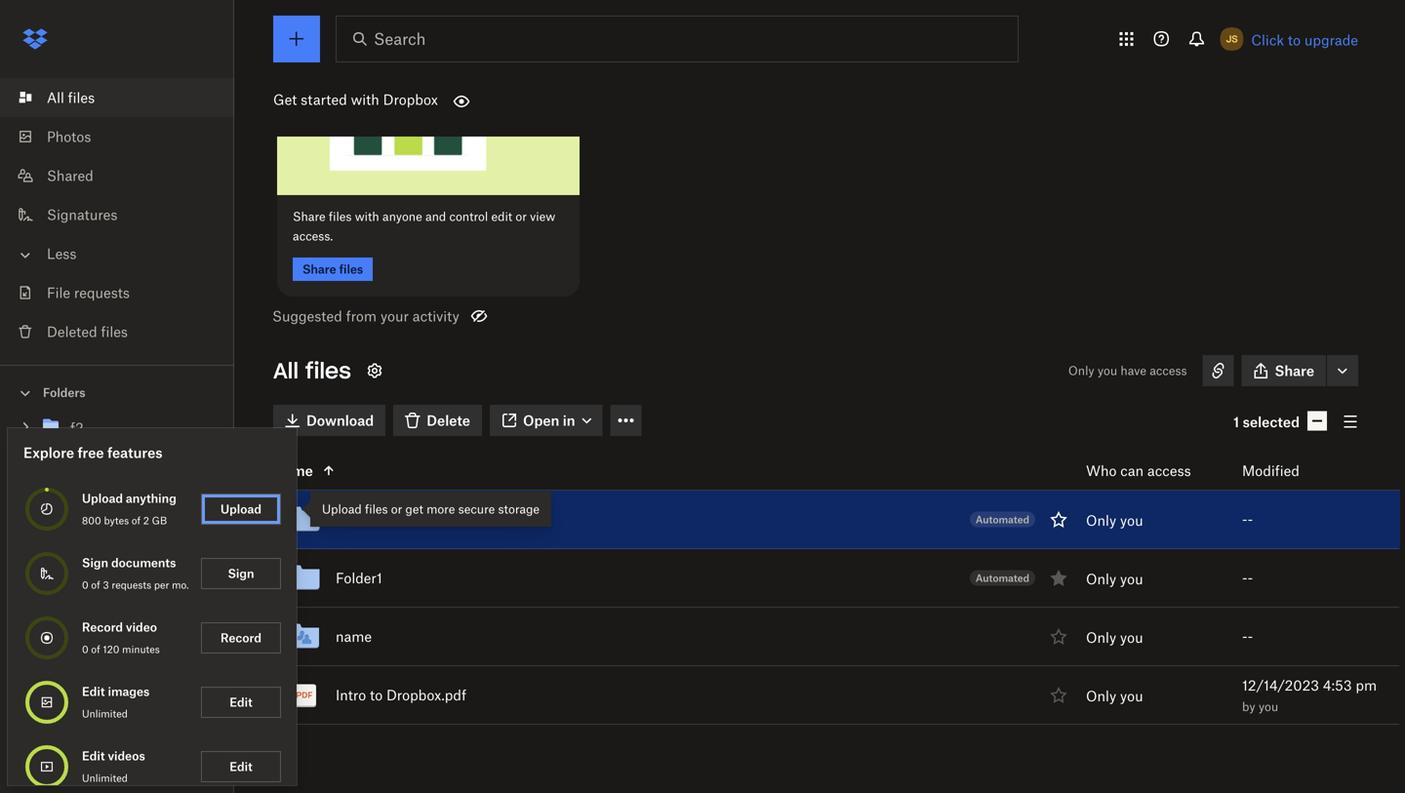 Task type: locate. For each thing, give the bounding box(es) containing it.
record inside button
[[221, 631, 262, 646]]

upload down explore free features
[[82, 491, 123, 506]]

table containing name
[[230, 452, 1400, 725]]

selected
[[1243, 414, 1300, 430]]

automated
[[976, 514, 1030, 526], [976, 572, 1030, 584]]

explore left videos
[[59, 743, 95, 755]]

1 vertical spatial 0
[[82, 644, 89, 656]]

files up access.
[[329, 209, 352, 224]]

2 vertical spatial --
[[1242, 628, 1253, 645]]

record
[[82, 620, 123, 635], [221, 631, 262, 646]]

explore down folders
[[23, 444, 74, 461]]

features inside menu
[[107, 444, 163, 461]]

2 down anything
[[143, 515, 149, 527]]

edit
[[491, 209, 512, 224]]

all files up photos
[[47, 89, 95, 106]]

1 horizontal spatial share
[[1275, 363, 1314, 379]]

only you for folder1
[[1086, 571, 1143, 587]]

of down the edit images unlimited
[[108, 761, 117, 773]]

1 vertical spatial --
[[1242, 570, 1253, 587]]

to right intro
[[370, 687, 383, 704]]

explore
[[23, 444, 74, 461], [59, 743, 95, 755]]

2 only you from the top
[[1086, 571, 1143, 587]]

0 vertical spatial 0
[[82, 579, 89, 591]]

only you button for name
[[1086, 627, 1143, 648]]

0 vertical spatial explore
[[23, 444, 74, 461]]

800 down explore free features
[[82, 515, 101, 527]]

free
[[78, 444, 104, 461], [97, 743, 116, 755]]

automated inside name folder1, modified 11/16/2023 2:30 pm, 'element'
[[976, 572, 1030, 584]]

0 vertical spatial 800
[[82, 515, 101, 527]]

only inside name folder1, modified 11/16/2023 2:30 pm, 'element'
[[1086, 571, 1116, 587]]

only you button inside name folder1, modified 11/16/2023 2:30 pm, 'element'
[[1086, 568, 1143, 590]]

photos link
[[16, 117, 234, 156]]

1 vertical spatial all
[[273, 357, 299, 385]]

1 vertical spatial requests
[[112, 579, 151, 591]]

only you inside "name f2, modified 11/20/2023 11:54 am," element
[[1086, 512, 1143, 529]]

0 horizontal spatial share
[[293, 209, 326, 224]]

record up 120
[[82, 620, 123, 635]]

share inside button
[[1275, 363, 1314, 379]]

2 edit button from the top
[[201, 751, 281, 783]]

of inside upload anything 800 bytes of 2 gb
[[132, 515, 141, 527]]

quota usage element left the edit images unlimited
[[23, 679, 70, 726]]

dropbox image
[[16, 20, 55, 59]]

name
[[273, 463, 313, 479]]

1 vertical spatial 2
[[120, 761, 126, 773]]

only you button for f2
[[1086, 510, 1143, 531]]

share up selected
[[1275, 363, 1314, 379]]

automated for folder1
[[976, 572, 1030, 584]]

0 vertical spatial with
[[351, 91, 379, 108]]

with inside "share files with anyone and control edit or view access."
[[355, 209, 379, 224]]

0 vertical spatial --
[[1242, 511, 1253, 528]]

can
[[1121, 463, 1144, 479]]

only inside "name f2, modified 11/20/2023 11:54 am," element
[[1086, 512, 1116, 529]]

only for intro to dropbox.pdf
[[1086, 688, 1116, 704]]

1 vertical spatial 800
[[59, 761, 78, 773]]

requests up 'deleted files'
[[74, 284, 130, 301]]

edit button
[[201, 687, 281, 718], [201, 751, 281, 783]]

activity
[[413, 308, 459, 325]]

0 vertical spatial bytes
[[104, 515, 129, 527]]

edit inside the edit images unlimited
[[82, 685, 105, 699]]

deleted files
[[47, 323, 128, 340]]

1 edit button from the top
[[201, 687, 281, 718]]

files inside "share files with anyone and control edit or view access."
[[329, 209, 352, 224]]

1 horizontal spatial to
[[1288, 32, 1301, 48]]

share for share files with anyone and control edit or view access.
[[293, 209, 326, 224]]

0 vertical spatial 2
[[143, 515, 149, 527]]

requests down the documents
[[112, 579, 151, 591]]

0 vertical spatial edit button
[[201, 687, 281, 718]]

only inside name intro to dropbox.pdf, modified 12/14/2023 4:53 pm, element
[[1086, 688, 1116, 704]]

2
[[143, 515, 149, 527], [120, 761, 126, 773]]

0 horizontal spatial to
[[370, 687, 383, 704]]

1 only you from the top
[[1086, 512, 1143, 529]]

only you inside name intro to dropbox.pdf, modified 12/14/2023 4:53 pm, element
[[1086, 688, 1143, 704]]

1 vertical spatial gb
[[128, 761, 144, 773]]

features inside explore free features 800 bytes of 2 gb
[[118, 743, 158, 755]]

unlimited down images
[[82, 708, 128, 720]]

0 horizontal spatial gb
[[128, 761, 144, 773]]

2 only you button from the top
[[1086, 568, 1143, 590]]

quota usage element left explore free features 800 bytes of 2 gb
[[20, 743, 51, 774]]

you for f2
[[1120, 512, 1143, 529]]

name link
[[336, 625, 372, 648]]

free inside menu
[[78, 444, 104, 461]]

free down folders
[[78, 444, 104, 461]]

have
[[1121, 364, 1147, 378]]

share inside "share files with anyone and control edit or view access."
[[293, 209, 326, 224]]

1 horizontal spatial all
[[273, 357, 299, 385]]

file requests
[[47, 284, 130, 301]]

0 vertical spatial to
[[1288, 32, 1301, 48]]

upload inside upload anything 800 bytes of 2 gb
[[82, 491, 123, 506]]

features down the edit images unlimited
[[118, 743, 158, 755]]

folders button
[[0, 378, 234, 406]]

free down the edit images unlimited
[[97, 743, 116, 755]]

1
[[1234, 414, 1239, 430]]

800 left edit videos unlimited on the left bottom of the page
[[59, 761, 78, 773]]

0 left 120
[[82, 644, 89, 656]]

per
[[154, 579, 169, 591]]

only you button inside name intro to dropbox.pdf, modified 12/14/2023 4:53 pm, element
[[1086, 685, 1143, 707]]

quota usage element
[[23, 486, 70, 533], [23, 550, 70, 597], [23, 615, 70, 662], [23, 679, 70, 726], [20, 743, 51, 774], [23, 744, 70, 790]]

edit
[[82, 685, 105, 699], [230, 695, 253, 710], [82, 749, 105, 764], [230, 760, 253, 774]]

pm
[[1356, 677, 1377, 694]]

only you for f2
[[1086, 512, 1143, 529]]

1 horizontal spatial record
[[221, 631, 262, 646]]

1 vertical spatial all files
[[273, 357, 351, 385]]

you inside "name f2, modified 11/20/2023 11:54 am," element
[[1120, 512, 1143, 529]]

1 vertical spatial with
[[355, 209, 379, 224]]

explore inside explore free features 800 bytes of 2 gb
[[59, 743, 95, 755]]

1 0 from the top
[[82, 579, 89, 591]]

sign up 3
[[82, 556, 108, 570]]

file
[[47, 284, 70, 301]]

record for record
[[221, 631, 262, 646]]

of down anything
[[132, 515, 141, 527]]

4 only you from the top
[[1086, 688, 1143, 704]]

0 vertical spatial all
[[47, 89, 64, 106]]

upload
[[82, 491, 123, 506], [221, 502, 262, 517]]

0
[[82, 579, 89, 591], [82, 644, 89, 656]]

unlimited inside the edit images unlimited
[[82, 708, 128, 720]]

2 add to starred image from the top
[[1047, 684, 1070, 707]]

you inside name folder1, modified 11/16/2023 2:30 pm, 'element'
[[1120, 571, 1143, 587]]

only you
[[1086, 512, 1143, 529], [1086, 571, 1143, 587], [1086, 629, 1143, 646], [1086, 688, 1143, 704]]

1 horizontal spatial gb
[[152, 515, 167, 527]]

2 down the edit images unlimited
[[120, 761, 126, 773]]

of
[[132, 515, 141, 527], [91, 579, 100, 591], [91, 644, 100, 656], [108, 761, 117, 773]]

1 automated from the top
[[976, 514, 1030, 526]]

0 horizontal spatial 2
[[120, 761, 126, 773]]

quota usage element for explore free features
[[20, 743, 51, 774]]

unlimited down videos
[[82, 772, 128, 785]]

1 horizontal spatial sign
[[228, 566, 254, 581]]

3 only you button from the top
[[1086, 627, 1143, 648]]

0 vertical spatial gb
[[152, 515, 167, 527]]

with right started
[[351, 91, 379, 108]]

signatures
[[47, 206, 118, 223]]

table
[[230, 452, 1400, 725]]

access right have
[[1150, 364, 1187, 378]]

sign
[[82, 556, 108, 570], [228, 566, 254, 581]]

1 unlimited from the top
[[82, 708, 128, 720]]

1 selected
[[1234, 414, 1300, 430]]

2 automated from the top
[[976, 572, 1030, 584]]

deleted
[[47, 323, 97, 340]]

sign right mo.
[[228, 566, 254, 581]]

gb down the edit images unlimited
[[128, 761, 144, 773]]

2 inside explore free features 800 bytes of 2 gb
[[120, 761, 126, 773]]

2 -- from the top
[[1242, 570, 1253, 587]]

gb inside explore free features 800 bytes of 2 gb
[[128, 761, 144, 773]]

upload anything 800 bytes of 2 gb
[[82, 491, 176, 527]]

quota usage element left 3
[[23, 550, 70, 597]]

1 vertical spatial edit button
[[201, 751, 281, 783]]

control
[[449, 209, 488, 224]]

list containing all files
[[0, 66, 234, 365]]

quota usage element for edit videos
[[23, 744, 70, 790]]

gb down anything
[[152, 515, 167, 527]]

0 for sign documents
[[82, 579, 89, 591]]

-- inside name folder1, modified 11/16/2023 2:30 pm, 'element'
[[1242, 570, 1253, 587]]

4 only you button from the top
[[1086, 685, 1143, 707]]

0 vertical spatial automated
[[976, 514, 1030, 526]]

automated for f2
[[976, 514, 1030, 526]]

1 vertical spatial share
[[1275, 363, 1314, 379]]

edit button for edit images
[[201, 687, 281, 718]]

1 -- from the top
[[1242, 511, 1253, 528]]

only you inside name folder1, modified 11/16/2023 2:30 pm, 'element'
[[1086, 571, 1143, 587]]

you for name
[[1120, 629, 1143, 646]]

bytes
[[104, 515, 129, 527], [80, 761, 106, 773]]

to
[[1288, 32, 1301, 48], [370, 687, 383, 704]]

share up access.
[[293, 209, 326, 224]]

2 inside upload anything 800 bytes of 2 gb
[[143, 515, 149, 527]]

3 -- from the top
[[1242, 628, 1253, 645]]

list
[[0, 66, 234, 365]]

only you button inside "name f2, modified 11/20/2023 11:54 am," element
[[1086, 510, 1143, 531]]

access.
[[293, 229, 333, 244]]

with
[[351, 91, 379, 108], [355, 209, 379, 224]]

sign for sign documents 0 of 3 requests per mo.
[[82, 556, 108, 570]]

120
[[103, 644, 120, 656]]

anyone
[[382, 209, 422, 224]]

1 only you button from the top
[[1086, 510, 1143, 531]]

all
[[47, 89, 64, 106], [273, 357, 299, 385]]

upload inside button
[[221, 502, 262, 517]]

automated inside "name f2, modified 11/20/2023 11:54 am," element
[[976, 514, 1030, 526]]

1 vertical spatial automated
[[976, 572, 1030, 584]]

0 horizontal spatial upload
[[82, 491, 123, 506]]

1 vertical spatial to
[[370, 687, 383, 704]]

0 vertical spatial add to starred image
[[1047, 508, 1070, 531]]

2 0 from the top
[[82, 644, 89, 656]]

1 vertical spatial explore
[[59, 743, 95, 755]]

add to starred image inside "name f2, modified 11/20/2023 11:54 am," element
[[1047, 508, 1070, 531]]

800 inside explore free features 800 bytes of 2 gb
[[59, 761, 78, 773]]

gb inside upload anything 800 bytes of 2 gb
[[152, 515, 167, 527]]

0 left 3
[[82, 579, 89, 591]]

quota usage element left 120
[[23, 615, 70, 662]]

all down suggested
[[273, 357, 299, 385]]

add to starred image down add to starred icon at bottom
[[1047, 684, 1070, 707]]

less
[[47, 245, 76, 262]]

deleted files link
[[16, 312, 234, 351]]

unlimited
[[82, 708, 128, 720], [82, 772, 128, 785]]

gb
[[152, 515, 167, 527], [128, 761, 144, 773]]

add to starred image
[[1047, 508, 1070, 531], [1047, 684, 1070, 707]]

free inside explore free features 800 bytes of 2 gb
[[97, 743, 116, 755]]

with left anyone
[[355, 209, 379, 224]]

folder1 link
[[336, 567, 382, 590]]

features
[[107, 444, 163, 461], [118, 743, 158, 755]]

only you inside name name, modified 12/7/2023 2:26 pm, element
[[1086, 629, 1143, 646]]

1 vertical spatial features
[[118, 743, 158, 755]]

to right click
[[1288, 32, 1301, 48]]

record inside record video 0 of 120 minutes
[[82, 620, 123, 635]]

of left 120
[[91, 644, 100, 656]]

files down file requests link
[[101, 323, 128, 340]]

1 add to starred image from the top
[[1047, 508, 1070, 531]]

you
[[1098, 364, 1117, 378], [1120, 512, 1143, 529], [1120, 571, 1143, 587], [1120, 629, 1143, 646], [1120, 688, 1143, 704], [1259, 700, 1278, 714]]

0 horizontal spatial all
[[47, 89, 64, 106]]

bytes down anything
[[104, 515, 129, 527]]

3
[[103, 579, 109, 591]]

0 horizontal spatial sign
[[82, 556, 108, 570]]

quota usage element down explore free features
[[23, 486, 70, 533]]

access right can
[[1147, 463, 1191, 479]]

1 vertical spatial unlimited
[[82, 772, 128, 785]]

only you button
[[1086, 510, 1143, 531], [1086, 568, 1143, 590], [1086, 627, 1143, 648], [1086, 685, 1143, 707]]

bytes inside explore free features 800 bytes of 2 gb
[[80, 761, 106, 773]]

0 inside sign documents 0 of 3 requests per mo.
[[82, 579, 89, 591]]

less image
[[16, 245, 35, 265]]

0 horizontal spatial all files
[[47, 89, 95, 106]]

2 unlimited from the top
[[82, 772, 128, 785]]

sign button
[[201, 558, 281, 589]]

1 horizontal spatial 2
[[143, 515, 149, 527]]

1 horizontal spatial 800
[[82, 515, 101, 527]]

3 only you from the top
[[1086, 629, 1143, 646]]

upload button
[[201, 494, 281, 525]]

1 vertical spatial bytes
[[80, 761, 106, 773]]

only inside name name, modified 12/7/2023 2:26 pm, element
[[1086, 629, 1116, 646]]

record button
[[201, 623, 281, 654]]

all files down suggested
[[273, 357, 351, 385]]

features for explore free features 800 bytes of 2 gb
[[118, 743, 158, 755]]

1 horizontal spatial upload
[[221, 502, 262, 517]]

files up photos
[[68, 89, 95, 106]]

0 vertical spatial features
[[107, 444, 163, 461]]

800
[[82, 515, 101, 527], [59, 761, 78, 773]]

photos
[[47, 128, 91, 145]]

share
[[293, 209, 326, 224], [1275, 363, 1314, 379]]

only you button for intro to dropbox.pdf
[[1086, 685, 1143, 707]]

0 vertical spatial share
[[293, 209, 326, 224]]

-- for f2
[[1242, 511, 1253, 528]]

-- inside "name f2, modified 11/20/2023 11:54 am," element
[[1242, 511, 1253, 528]]

of left 3
[[91, 579, 100, 591]]

bytes left videos
[[80, 761, 106, 773]]

0 vertical spatial free
[[78, 444, 104, 461]]

all up photos
[[47, 89, 64, 106]]

0 vertical spatial unlimited
[[82, 708, 128, 720]]

intro to dropbox.pdf
[[336, 687, 466, 704]]

group
[[0, 406, 234, 530]]

add to starred image inside name intro to dropbox.pdf, modified 12/14/2023 4:53 pm, element
[[1047, 684, 1070, 707]]

1 vertical spatial free
[[97, 743, 116, 755]]

explore for explore free features
[[23, 444, 74, 461]]

f2 link
[[336, 508, 349, 531]]

files
[[68, 89, 95, 106], [329, 209, 352, 224], [101, 323, 128, 340], [305, 357, 351, 385]]

to inside 'link'
[[370, 687, 383, 704]]

0 horizontal spatial 800
[[59, 761, 78, 773]]

free for explore free features
[[78, 444, 104, 461]]

record down the sign button
[[221, 631, 262, 646]]

of inside sign documents 0 of 3 requests per mo.
[[91, 579, 100, 591]]

unlimited for videos
[[82, 772, 128, 785]]

sign inside sign documents 0 of 3 requests per mo.
[[82, 556, 108, 570]]

quota usage element left edit videos unlimited on the left bottom of the page
[[23, 744, 70, 790]]

add to starred image up remove from starred icon
[[1047, 508, 1070, 531]]

sign inside button
[[228, 566, 254, 581]]

0 vertical spatial requests
[[74, 284, 130, 301]]

explore inside menu
[[23, 444, 74, 461]]

0 horizontal spatial record
[[82, 620, 123, 635]]

upload up the sign button
[[221, 502, 262, 517]]

requests
[[74, 284, 130, 301], [112, 579, 151, 591]]

unlimited for images
[[82, 708, 128, 720]]

0 vertical spatial all files
[[47, 89, 95, 106]]

1 vertical spatial add to starred image
[[1047, 684, 1070, 707]]

features up anything
[[107, 444, 163, 461]]

unlimited inside edit videos unlimited
[[82, 772, 128, 785]]

you inside name name, modified 12/7/2023 2:26 pm, element
[[1120, 629, 1143, 646]]

0 inside record video 0 of 120 minutes
[[82, 644, 89, 656]]

record video 0 of 120 minutes
[[82, 620, 160, 656]]

-- inside name name, modified 12/7/2023 2:26 pm, element
[[1242, 628, 1253, 645]]

only you button inside name name, modified 12/7/2023 2:26 pm, element
[[1086, 627, 1143, 648]]

only for folder1
[[1086, 571, 1116, 587]]



Task type: vqa. For each thing, say whether or not it's contained in the screenshot.


Task type: describe. For each thing, give the bounding box(es) containing it.
modified
[[1242, 463, 1300, 479]]

1 horizontal spatial all files
[[273, 357, 351, 385]]

minutes
[[122, 644, 160, 656]]

anything
[[126, 491, 176, 506]]

by
[[1242, 700, 1255, 714]]

suggested
[[272, 308, 342, 325]]

started
[[301, 91, 347, 108]]

signatures link
[[16, 195, 234, 234]]

name f2, modified 11/20/2023 11:54 am, element
[[230, 491, 1400, 549]]

add to starred image
[[1047, 625, 1070, 648]]

share for share
[[1275, 363, 1314, 379]]

your
[[380, 308, 409, 325]]

record for record video 0 of 120 minutes
[[82, 620, 123, 635]]

file requests link
[[16, 273, 234, 312]]

name intro to dropbox.pdf, modified 12/14/2023 4:53 pm, element
[[230, 667, 1400, 725]]

all files list item
[[0, 78, 234, 117]]

click to upgrade
[[1251, 32, 1358, 48]]

quota usage element for record video
[[23, 615, 70, 662]]

sign for sign
[[228, 566, 254, 581]]

from
[[346, 308, 377, 325]]

with for files
[[355, 209, 379, 224]]

and
[[425, 209, 446, 224]]

only you have access
[[1068, 364, 1187, 378]]

get started with dropbox
[[273, 91, 438, 108]]

files down suggested
[[305, 357, 351, 385]]

edit inside edit videos unlimited
[[82, 749, 105, 764]]

suggested from your activity
[[272, 308, 459, 325]]

0 for record video
[[82, 644, 89, 656]]

intro
[[336, 687, 366, 704]]

to for click
[[1288, 32, 1301, 48]]

requests inside sign documents 0 of 3 requests per mo.
[[112, 579, 151, 591]]

name name, modified 12/7/2023 2:26 pm, element
[[230, 608, 1400, 667]]

you for folder1
[[1120, 571, 1143, 587]]

folders
[[43, 385, 85, 400]]

only you for intro to dropbox.pdf
[[1086, 688, 1143, 704]]

files inside list item
[[68, 89, 95, 106]]

quota usage element for sign documents
[[23, 550, 70, 597]]

folder1
[[336, 570, 382, 587]]

upload for upload
[[221, 502, 262, 517]]

edit images unlimited
[[82, 685, 150, 720]]

free for explore free features 800 bytes of 2 gb
[[97, 743, 116, 755]]

all files link
[[16, 78, 234, 117]]

sign documents 0 of 3 requests per mo.
[[82, 556, 189, 591]]

quota usage element for edit images
[[23, 679, 70, 726]]

-- for folder1
[[1242, 570, 1253, 587]]

click
[[1251, 32, 1284, 48]]

remove from starred image
[[1047, 567, 1070, 590]]

4:53
[[1323, 677, 1352, 694]]

all inside all files link
[[47, 89, 64, 106]]

with for started
[[351, 91, 379, 108]]

explore for explore free features 800 bytes of 2 gb
[[59, 743, 95, 755]]

only you for name
[[1086, 629, 1143, 646]]

get
[[273, 91, 297, 108]]

0 vertical spatial access
[[1150, 364, 1187, 378]]

features for explore free features
[[107, 444, 163, 461]]

you inside the 12/14/2023 4:53 pm by you
[[1259, 700, 1278, 714]]

name button
[[273, 459, 1038, 483]]

-- for name
[[1242, 628, 1253, 645]]

edit videos unlimited
[[82, 749, 145, 785]]

documents
[[111, 556, 176, 570]]

12/14/2023
[[1242, 677, 1319, 694]]

share button
[[1242, 355, 1326, 386]]

videos
[[108, 749, 145, 764]]

view
[[530, 209, 555, 224]]

of inside record video 0 of 120 minutes
[[91, 644, 100, 656]]

of inside explore free features 800 bytes of 2 gb
[[108, 761, 117, 773]]

or
[[516, 209, 527, 224]]

explore free features
[[23, 444, 163, 461]]

shared link
[[16, 156, 234, 195]]

dropbox
[[383, 91, 438, 108]]

click to upgrade link
[[1251, 32, 1358, 48]]

images
[[108, 685, 150, 699]]

who can access
[[1086, 463, 1191, 479]]

to for intro
[[370, 687, 383, 704]]

intro to dropbox.pdf link
[[336, 684, 466, 707]]

share files with anyone and control edit or view access.
[[293, 209, 555, 244]]

dropbox.pdf
[[386, 687, 466, 704]]

files inside "link"
[[101, 323, 128, 340]]

800 inside upload anything 800 bytes of 2 gb
[[82, 515, 101, 527]]

only you button for folder1
[[1086, 568, 1143, 590]]

explore free features 800 bytes of 2 gb
[[59, 743, 158, 773]]

1 vertical spatial access
[[1147, 463, 1191, 479]]

f2
[[336, 511, 349, 528]]

only for name
[[1086, 629, 1116, 646]]

you for intro to dropbox.pdf
[[1120, 688, 1143, 704]]

explore free features menu
[[8, 428, 297, 793]]

upload for upload anything 800 bytes of 2 gb
[[82, 491, 123, 506]]

video
[[126, 620, 157, 635]]

upgrade
[[1305, 32, 1358, 48]]

all files inside list item
[[47, 89, 95, 106]]

name
[[336, 628, 372, 645]]

edit button for edit videos
[[201, 751, 281, 783]]

bytes inside upload anything 800 bytes of 2 gb
[[104, 515, 129, 527]]

12/14/2023 4:53 pm by you
[[1242, 677, 1377, 714]]

name folder1, modified 11/16/2023 2:30 pm, element
[[230, 549, 1400, 608]]

mo.
[[172, 579, 189, 591]]

only for f2
[[1086, 512, 1116, 529]]

modified button
[[1242, 459, 1351, 483]]

shared
[[47, 167, 94, 184]]

who
[[1086, 463, 1117, 479]]

quota usage element for upload anything
[[23, 486, 70, 533]]



